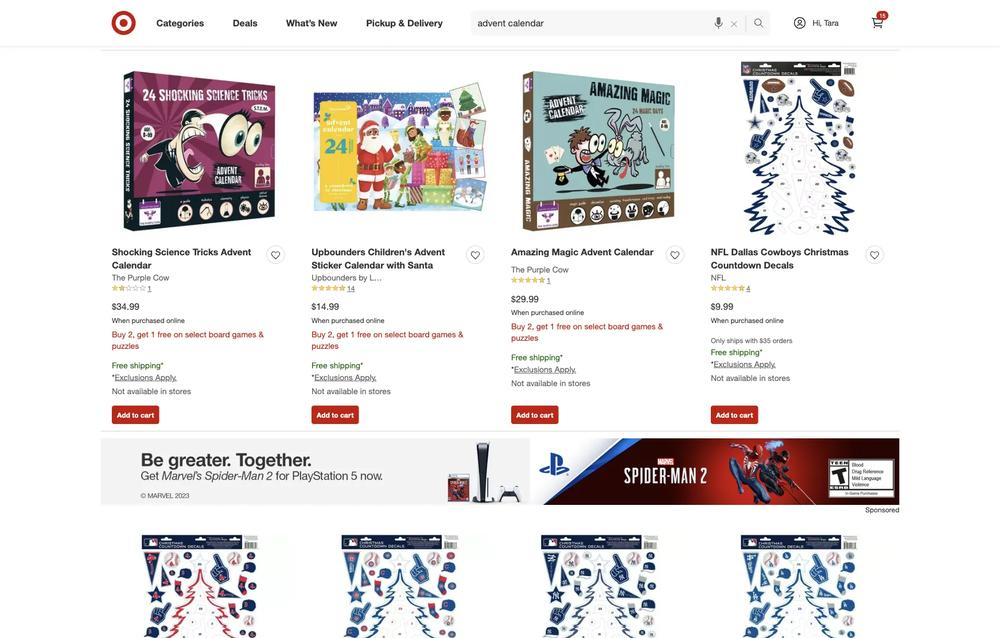 Task type: locate. For each thing, give the bounding box(es) containing it.
upbounders for upbounders by little likes kids
[[312, 272, 356, 282]]

amazing
[[511, 247, 549, 258]]

free for $14.99
[[357, 329, 371, 339]]

upbounders up sticker
[[312, 247, 365, 258]]

2,
[[527, 321, 534, 331], [128, 329, 135, 339], [328, 329, 334, 339]]

1 horizontal spatial with
[[745, 336, 758, 345]]

0 horizontal spatial 1 link
[[112, 283, 289, 293]]

not
[[511, 5, 524, 15], [711, 373, 724, 383], [511, 378, 524, 388], [112, 386, 125, 396], [312, 386, 324, 396]]

puzzles down $29.99
[[511, 333, 538, 343]]

2, inside $14.99 when purchased online buy 2, get 1 free on select board games & puzzles
[[328, 329, 334, 339]]

0 horizontal spatial select
[[185, 329, 207, 339]]

1 horizontal spatial get
[[337, 329, 348, 339]]

only
[[711, 336, 725, 345]]

advent inside the upbounders children's advent sticker calendar with santa
[[414, 247, 445, 258]]

when inside $29.99 when purchased online buy 2, get 1 free on select board games & puzzles
[[511, 308, 529, 317]]

add to cart button
[[112, 25, 159, 43], [511, 25, 558, 43], [711, 25, 758, 43], [112, 406, 159, 424], [312, 406, 359, 424], [511, 406, 558, 424], [711, 406, 758, 424]]

online inside the $9.99 when purchased online
[[765, 316, 784, 325]]

upbounders children's advent sticker calendar with santa link
[[312, 246, 462, 272]]

1 horizontal spatial games
[[432, 329, 456, 339]]

little
[[370, 272, 387, 282]]

0 horizontal spatial the purple cow
[[112, 272, 169, 282]]

online inside $34.99 when purchased online buy 2, get 1 free on select board games & puzzles
[[166, 316, 185, 325]]

in
[[560, 5, 566, 15], [759, 373, 766, 383], [560, 378, 566, 388], [160, 386, 167, 396], [360, 386, 366, 396]]

free inside $34.99 when purchased online buy 2, get 1 free on select board games & puzzles
[[158, 329, 171, 339]]

cow down the magic
[[552, 265, 569, 275]]

nfl up countdown
[[711, 247, 729, 258]]

upbounders children's advent sticker calendar with santa image
[[312, 62, 489, 239], [312, 62, 489, 239]]

purple down shocking
[[128, 272, 151, 282]]

2 nfl from the top
[[711, 272, 726, 282]]

exclusions for upbounders children's advent sticker calendar with santa
[[314, 372, 353, 382]]

nfl down countdown
[[711, 272, 726, 282]]

advent up the santa
[[414, 247, 445, 258]]

advent
[[221, 247, 251, 258], [414, 247, 445, 258], [581, 247, 611, 258]]

1 link down shocking science tricks advent calendar "link"
[[112, 283, 289, 293]]

purple down the amazing
[[527, 265, 550, 275]]

mlb los angeles dodgers christmas countdown decals image
[[711, 535, 888, 638], [711, 535, 888, 638]]

upbounders inside the upbounders children's advent sticker calendar with santa
[[312, 247, 365, 258]]

calendar
[[614, 247, 653, 258], [112, 260, 151, 271], [345, 260, 384, 271]]

buy down $34.99
[[112, 329, 126, 339]]

1 for amazing magic advent calendar
[[550, 321, 555, 331]]

puzzles
[[511, 333, 538, 343], [112, 341, 139, 351], [312, 341, 339, 351]]

when for $29.99
[[511, 308, 529, 317]]

select inside $14.99 when purchased online buy 2, get 1 free on select board games & puzzles
[[385, 329, 406, 339]]

dallas
[[731, 247, 758, 258]]

apply. down $34.99 when purchased online buy 2, get 1 free on select board games & puzzles
[[155, 372, 177, 382]]

2, inside $29.99 when purchased online buy 2, get 1 free on select board games & puzzles
[[527, 321, 534, 331]]

games for shocking science tricks advent calendar
[[232, 329, 256, 339]]

2 horizontal spatial free
[[557, 321, 571, 331]]

1 horizontal spatial calendar
[[345, 260, 384, 271]]

shocking science tricks advent calendar image
[[112, 62, 289, 239], [112, 62, 289, 239]]

0 horizontal spatial buy
[[112, 329, 126, 339]]

free shipping * * exclusions apply. not available in stores
[[511, 352, 590, 388], [112, 360, 191, 396], [312, 360, 391, 396]]

& inside $14.99 when purchased online buy 2, get 1 free on select board games & puzzles
[[458, 329, 463, 339]]

online for $34.99
[[166, 316, 185, 325]]

upbounders down sticker
[[312, 272, 356, 282]]

1 inside $29.99 when purchased online buy 2, get 1 free on select board games & puzzles
[[550, 321, 555, 331]]

on inside $29.99 when purchased online buy 2, get 1 free on select board games & puzzles
[[573, 321, 582, 331]]

when
[[511, 308, 529, 317], [112, 316, 130, 325], [312, 316, 329, 325], [711, 316, 729, 325]]

board inside $14.99 when purchased online buy 2, get 1 free on select board games & puzzles
[[408, 329, 430, 339]]

1 horizontal spatial puzzles
[[312, 341, 339, 351]]

tara
[[824, 18, 839, 28]]

in for upbounders children's advent sticker calendar with santa
[[360, 386, 366, 396]]

apply.
[[754, 359, 776, 369], [555, 364, 576, 374], [155, 372, 177, 382], [355, 372, 377, 382]]

0 horizontal spatial 2,
[[128, 329, 135, 339]]

$29.99 when purchased online buy 2, get 1 free on select board games & puzzles
[[511, 293, 663, 343]]

free inside $29.99 when purchased online buy 2, get 1 free on select board games & puzzles
[[557, 321, 571, 331]]

calendar inside the upbounders children's advent sticker calendar with santa
[[345, 260, 384, 271]]

on for $29.99
[[573, 321, 582, 331]]

0 horizontal spatial board
[[209, 329, 230, 339]]

to
[[132, 30, 139, 38], [531, 30, 538, 38], [731, 30, 738, 38], [132, 411, 139, 419], [332, 411, 338, 419], [531, 411, 538, 419], [731, 411, 738, 419]]

pickup & delivery
[[366, 17, 443, 28]]

buy
[[511, 321, 525, 331], [112, 329, 126, 339], [312, 329, 326, 339]]

&
[[398, 17, 405, 28], [658, 321, 663, 331], [259, 329, 264, 339], [458, 329, 463, 339]]

mlb boston red sox christmas countdown decals image
[[112, 535, 289, 638], [112, 535, 289, 638]]

free shipping * * exclusions apply. not available in stores for $34.99
[[112, 360, 191, 396]]

get inside $29.99 when purchased online buy 2, get 1 free on select board games & puzzles
[[536, 321, 548, 331]]

2 horizontal spatial 2,
[[527, 321, 534, 331]]

purchased down the "$14.99" at the left
[[331, 316, 364, 325]]

2, down $34.99
[[128, 329, 135, 339]]

puzzles down $34.99
[[112, 341, 139, 351]]

0 horizontal spatial free
[[158, 329, 171, 339]]

with left the $35
[[745, 336, 758, 345]]

get for $14.99
[[337, 329, 348, 339]]

purchased up ships
[[731, 316, 763, 325]]

free for amazing magic advent calendar
[[511, 352, 527, 362]]

the purple cow link
[[511, 264, 569, 275], [112, 272, 169, 283]]

when inside $14.99 when purchased online buy 2, get 1 free on select board games & puzzles
[[312, 316, 329, 325]]

free for $34.99
[[158, 329, 171, 339]]

available for amazing magic advent calendar
[[526, 378, 557, 388]]

the purple cow down shocking
[[112, 272, 169, 282]]

games inside $34.99 when purchased online buy 2, get 1 free on select board games & puzzles
[[232, 329, 256, 339]]

1 nfl from the top
[[711, 247, 729, 258]]

15 link
[[865, 10, 890, 36]]

1 horizontal spatial 1 link
[[511, 275, 688, 286]]

mlb new york yankees christmas countdown decals image
[[511, 535, 688, 638], [511, 535, 688, 638]]

0 horizontal spatial puzzles
[[112, 341, 139, 351]]

with inside the upbounders children's advent sticker calendar with santa
[[387, 260, 405, 271]]

buy down $29.99
[[511, 321, 525, 331]]

games inside $14.99 when purchased online buy 2, get 1 free on select board games & puzzles
[[432, 329, 456, 339]]

exclusions for shocking science tricks advent calendar
[[115, 372, 153, 382]]

free
[[557, 321, 571, 331], [158, 329, 171, 339], [357, 329, 371, 339]]

2 horizontal spatial games
[[631, 321, 656, 331]]

14 link
[[312, 283, 489, 293]]

apply. for shocking science tricks advent calendar
[[155, 372, 177, 382]]

free inside $14.99 when purchased online buy 2, get 1 free on select board games & puzzles
[[357, 329, 371, 339]]

0 horizontal spatial get
[[137, 329, 149, 339]]

online
[[566, 308, 584, 317], [166, 316, 185, 325], [366, 316, 384, 325], [765, 316, 784, 325]]

0 horizontal spatial games
[[232, 329, 256, 339]]

$9.99 when purchased online
[[711, 301, 784, 325]]

search button
[[748, 10, 776, 38]]

add
[[117, 30, 130, 38], [516, 30, 529, 38], [716, 30, 729, 38], [117, 411, 130, 419], [317, 411, 330, 419], [516, 411, 529, 419], [716, 411, 729, 419]]

buy inside $29.99 when purchased online buy 2, get 1 free on select board games & puzzles
[[511, 321, 525, 331]]

stores for upbounders children's advent sticker calendar with santa
[[369, 386, 391, 396]]

when for $14.99
[[312, 316, 329, 325]]

3 advent from the left
[[581, 247, 611, 258]]

1 horizontal spatial select
[[385, 329, 406, 339]]

shipping for amazing magic advent calendar
[[529, 352, 560, 362]]

apply. for amazing magic advent calendar
[[555, 364, 576, 374]]

& inside pickup & delivery link
[[398, 17, 405, 28]]

4
[[746, 284, 750, 293]]

puzzles down the "$14.99" at the left
[[312, 341, 339, 351]]

the purple cow link down the amazing
[[511, 264, 569, 275]]

select inside $29.99 when purchased online buy 2, get 1 free on select board games & puzzles
[[584, 321, 606, 331]]

$34.99 when purchased online buy 2, get 1 free on select board games & puzzles
[[112, 301, 264, 351]]

children's
[[368, 247, 412, 258]]

amazing magic advent calendar
[[511, 247, 653, 258]]

upbounders for upbounders children's advent sticker calendar with santa
[[312, 247, 365, 258]]

upbounders
[[312, 247, 365, 258], [312, 272, 356, 282]]

1 horizontal spatial the
[[511, 265, 525, 275]]

when inside the $9.99 when purchased online
[[711, 316, 729, 325]]

1 horizontal spatial free
[[357, 329, 371, 339]]

advent right tricks
[[221, 247, 251, 258]]

& for upbounders children's advent sticker calendar with santa
[[458, 329, 463, 339]]

when down $29.99
[[511, 308, 529, 317]]

board
[[608, 321, 629, 331], [209, 329, 230, 339], [408, 329, 430, 339]]

nfl inside "nfl dallas cowboys christmas countdown decals"
[[711, 247, 729, 258]]

when down the "$14.99" at the left
[[312, 316, 329, 325]]

advent for upbounders children's advent sticker calendar with santa
[[414, 247, 445, 258]]

available for shocking science tricks advent calendar
[[127, 386, 158, 396]]

0 vertical spatial with
[[387, 260, 405, 271]]

2 upbounders from the top
[[312, 272, 356, 282]]

the for amazing magic advent calendar
[[511, 265, 525, 275]]

0 horizontal spatial the purple cow link
[[112, 272, 169, 283]]

buy for $34.99
[[112, 329, 126, 339]]

1 upbounders from the top
[[312, 247, 365, 258]]

deals link
[[223, 10, 272, 36]]

shipping
[[729, 347, 760, 357], [529, 352, 560, 362], [130, 360, 161, 370], [330, 360, 360, 370]]

1 link
[[511, 275, 688, 286], [112, 283, 289, 293]]

advent right the magic
[[581, 247, 611, 258]]

nfl
[[711, 247, 729, 258], [711, 272, 726, 282]]

with up likes
[[387, 260, 405, 271]]

the down shocking
[[112, 272, 125, 282]]

select for $34.99
[[185, 329, 207, 339]]

apply. down $29.99 when purchased online buy 2, get 1 free on select board games & puzzles
[[555, 364, 576, 374]]

cow for science
[[153, 272, 169, 282]]

buy inside $14.99 when purchased online buy 2, get 1 free on select board games & puzzles
[[312, 329, 326, 339]]

categories link
[[147, 10, 218, 36]]

get down the "$14.99" at the left
[[337, 329, 348, 339]]

& inside $34.99 when purchased online buy 2, get 1 free on select board games & puzzles
[[259, 329, 264, 339]]

shipping for shocking science tricks advent calendar
[[130, 360, 161, 370]]

0 horizontal spatial calendar
[[112, 260, 151, 271]]

the purple cow link for amazing
[[511, 264, 569, 275]]

new
[[318, 17, 337, 28]]

1 inside $34.99 when purchased online buy 2, get 1 free on select board games & puzzles
[[151, 329, 155, 339]]

get
[[536, 321, 548, 331], [137, 329, 149, 339], [337, 329, 348, 339]]

puzzles for $29.99
[[511, 333, 538, 343]]

in for shocking science tricks advent calendar
[[160, 386, 167, 396]]

purchased
[[531, 308, 564, 317], [132, 316, 164, 325], [331, 316, 364, 325], [731, 316, 763, 325]]

buy down the "$14.99" at the left
[[312, 329, 326, 339]]

purchased down $34.99
[[132, 316, 164, 325]]

cow
[[552, 265, 569, 275], [153, 272, 169, 282]]

nfl for nfl
[[711, 272, 726, 282]]

1 horizontal spatial advent
[[414, 247, 445, 258]]

online inside $14.99 when purchased online buy 2, get 1 free on select board games & puzzles
[[366, 316, 384, 325]]

puzzles inside $34.99 when purchased online buy 2, get 1 free on select board games & puzzles
[[112, 341, 139, 351]]

purchased inside $14.99 when purchased online buy 2, get 1 free on select board games & puzzles
[[331, 316, 364, 325]]

sticker
[[312, 260, 342, 271]]

1 inside $14.99 when purchased online buy 2, get 1 free on select board games & puzzles
[[350, 329, 355, 339]]

what's new
[[286, 17, 337, 28]]

exclusions apply. link for shocking science tricks advent calendar
[[115, 372, 177, 382]]

when down $34.99
[[112, 316, 130, 325]]

cow down shocking science tricks advent calendar
[[153, 272, 169, 282]]

1 vertical spatial nfl
[[711, 272, 726, 282]]

the purple cow link down shocking
[[112, 272, 169, 283]]

add to cart
[[117, 30, 154, 38], [516, 30, 553, 38], [716, 30, 753, 38], [117, 411, 154, 419], [317, 411, 354, 419], [516, 411, 553, 419], [716, 411, 753, 419]]

2 advent from the left
[[414, 247, 445, 258]]

1 horizontal spatial board
[[408, 329, 430, 339]]

on
[[573, 321, 582, 331], [174, 329, 183, 339], [373, 329, 382, 339]]

games
[[631, 321, 656, 331], [232, 329, 256, 339], [432, 329, 456, 339]]

2 horizontal spatial buy
[[511, 321, 525, 331]]

puzzles inside $14.99 when purchased online buy 2, get 1 free on select board games & puzzles
[[312, 341, 339, 351]]

purchased inside $34.99 when purchased online buy 2, get 1 free on select board games & puzzles
[[132, 316, 164, 325]]

get inside $14.99 when purchased online buy 2, get 1 free on select board games & puzzles
[[337, 329, 348, 339]]

orders
[[773, 336, 793, 345]]

1 horizontal spatial free shipping * * exclusions apply. not available in stores
[[312, 360, 391, 396]]

1 horizontal spatial the purple cow
[[511, 265, 569, 275]]

1 horizontal spatial the purple cow link
[[511, 264, 569, 275]]

purchased down $29.99
[[531, 308, 564, 317]]

& inside $29.99 when purchased online buy 2, get 1 free on select board games & puzzles
[[658, 321, 663, 331]]

0 horizontal spatial the
[[112, 272, 125, 282]]

2, for $34.99
[[128, 329, 135, 339]]

when inside $34.99 when purchased online buy 2, get 1 free on select board games & puzzles
[[112, 316, 130, 325]]

nfl dallas cowboys christmas countdown decals image
[[711, 62, 888, 239], [711, 62, 888, 239]]

2 horizontal spatial select
[[584, 321, 606, 331]]

apply. down the $35
[[754, 359, 776, 369]]

shocking science tricks advent calendar link
[[112, 246, 262, 272]]

$14.99 when purchased online buy 2, get 1 free on select board games & puzzles
[[312, 301, 463, 351]]

get down $34.99
[[137, 329, 149, 339]]

1 horizontal spatial buy
[[312, 329, 326, 339]]

upbounders by little likes kids link
[[312, 272, 426, 283]]

board inside $34.99 when purchased online buy 2, get 1 free on select board games & puzzles
[[209, 329, 230, 339]]

0 horizontal spatial cow
[[153, 272, 169, 282]]

0 horizontal spatial free shipping * * exclusions apply. not available in stores
[[112, 360, 191, 396]]

exclusions
[[714, 359, 752, 369], [514, 364, 552, 374], [115, 372, 153, 382], [314, 372, 353, 382]]

select inside $34.99 when purchased online buy 2, get 1 free on select board games & puzzles
[[185, 329, 207, 339]]

14
[[347, 284, 355, 293]]

purple
[[527, 265, 550, 275], [128, 272, 151, 282]]

exclusions apply. link
[[714, 359, 776, 369], [514, 364, 576, 374], [115, 372, 177, 382], [314, 372, 377, 382]]

$9.99
[[711, 301, 733, 312]]

1 link down amazing magic advent calendar link
[[511, 275, 688, 286]]

hi,
[[813, 18, 822, 28]]

*
[[760, 347, 763, 357], [560, 352, 563, 362], [711, 359, 714, 369], [161, 360, 164, 370], [360, 360, 363, 370], [511, 364, 514, 374], [112, 372, 115, 382], [312, 372, 314, 382]]

1 horizontal spatial cow
[[552, 265, 569, 275]]

purchased inside $29.99 when purchased online buy 2, get 1 free on select board games & puzzles
[[531, 308, 564, 317]]

2 horizontal spatial on
[[573, 321, 582, 331]]

amazing magic advent calendar image
[[511, 62, 688, 239], [511, 62, 688, 239]]

1 horizontal spatial purple
[[527, 265, 550, 275]]

when for $34.99
[[112, 316, 130, 325]]

select
[[584, 321, 606, 331], [185, 329, 207, 339], [385, 329, 406, 339]]

0 vertical spatial nfl
[[711, 247, 729, 258]]

2 horizontal spatial free shipping * * exclusions apply. not available in stores
[[511, 352, 590, 388]]

1 advent from the left
[[221, 247, 251, 258]]

the purple cow down the amazing
[[511, 265, 569, 275]]

1 vertical spatial upbounders
[[312, 272, 356, 282]]

2, for $29.99
[[527, 321, 534, 331]]

1 vertical spatial with
[[745, 336, 758, 345]]

2, down $29.99
[[527, 321, 534, 331]]

1
[[547, 276, 551, 285], [147, 284, 151, 293], [550, 321, 555, 331], [151, 329, 155, 339], [350, 329, 355, 339]]

0 horizontal spatial with
[[387, 260, 405, 271]]

board inside $29.99 when purchased online buy 2, get 1 free on select board games & puzzles
[[608, 321, 629, 331]]

games for upbounders children's advent sticker calendar with santa
[[432, 329, 456, 339]]

not for upbounders children's advent sticker calendar with santa
[[312, 386, 324, 396]]

2 horizontal spatial puzzles
[[511, 333, 538, 343]]

2 horizontal spatial board
[[608, 321, 629, 331]]

puzzles inside $29.99 when purchased online buy 2, get 1 free on select board games & puzzles
[[511, 333, 538, 343]]

get down $29.99
[[536, 321, 548, 331]]

shipping inside 'only ships with $35 orders free shipping * * exclusions apply. not available in stores'
[[729, 347, 760, 357]]

0 vertical spatial upbounders
[[312, 247, 365, 258]]

exclusions for amazing magic advent calendar
[[514, 364, 552, 374]]

exclusions apply. link for amazing magic advent calendar
[[514, 364, 576, 374]]

0 horizontal spatial advent
[[221, 247, 251, 258]]

online inside $29.99 when purchased online buy 2, get 1 free on select board games & puzzles
[[566, 308, 584, 317]]

get for $29.99
[[536, 321, 548, 331]]

with
[[387, 260, 405, 271], [745, 336, 758, 345]]

2, down the "$14.99" at the left
[[328, 329, 334, 339]]

the
[[511, 265, 525, 275], [112, 272, 125, 282]]

stores inside 'only ships with $35 orders free shipping * * exclusions apply. not available in stores'
[[768, 373, 790, 383]]

games inside $29.99 when purchased online buy 2, get 1 free on select board games & puzzles
[[631, 321, 656, 331]]

1 horizontal spatial on
[[373, 329, 382, 339]]

apply. down $14.99 when purchased online buy 2, get 1 free on select board games & puzzles
[[355, 372, 377, 382]]

only ships with $35 orders free shipping * * exclusions apply. not available in stores
[[711, 336, 793, 383]]

on for $34.99
[[174, 329, 183, 339]]

stores
[[568, 5, 590, 15], [768, 373, 790, 383], [568, 378, 590, 388], [169, 386, 191, 396], [369, 386, 391, 396]]

on for $14.99
[[373, 329, 382, 339]]

free
[[711, 347, 727, 357], [511, 352, 527, 362], [112, 360, 128, 370], [312, 360, 327, 370]]

0 horizontal spatial purple
[[128, 272, 151, 282]]

2 horizontal spatial get
[[536, 321, 548, 331]]

get inside $34.99 when purchased online buy 2, get 1 free on select board games & puzzles
[[137, 329, 149, 339]]

on inside $34.99 when purchased online buy 2, get 1 free on select board games & puzzles
[[174, 329, 183, 339]]

online for $29.99
[[566, 308, 584, 317]]

2 horizontal spatial advent
[[581, 247, 611, 258]]

on inside $14.99 when purchased online buy 2, get 1 free on select board games & puzzles
[[373, 329, 382, 339]]

buy inside $34.99 when purchased online buy 2, get 1 free on select board games & puzzles
[[112, 329, 126, 339]]

1 horizontal spatial 2,
[[328, 329, 334, 339]]

2, inside $34.99 when purchased online buy 2, get 1 free on select board games & puzzles
[[128, 329, 135, 339]]

the down the amazing
[[511, 265, 525, 275]]

& for shocking science tricks advent calendar
[[259, 329, 264, 339]]

when down $9.99
[[711, 316, 729, 325]]

calendar inside shocking science tricks advent calendar
[[112, 260, 151, 271]]

0 horizontal spatial on
[[174, 329, 183, 339]]

purple for shocking
[[128, 272, 151, 282]]

mlb chicago cubs christmas countdown decals image
[[312, 535, 489, 638], [312, 535, 489, 638]]

board for shocking science tricks advent calendar
[[209, 329, 230, 339]]

available
[[526, 5, 557, 15], [726, 373, 757, 383], [526, 378, 557, 388], [127, 386, 158, 396], [327, 386, 358, 396]]



Task type: vqa. For each thing, say whether or not it's contained in the screenshot.
$5.71
no



Task type: describe. For each thing, give the bounding box(es) containing it.
free for $29.99
[[557, 321, 571, 331]]

puzzles for $34.99
[[112, 341, 139, 351]]

apply. inside 'only ships with $35 orders free shipping * * exclusions apply. not available in stores'
[[754, 359, 776, 369]]

nfl link
[[711, 272, 726, 283]]

purchased inside the $9.99 when purchased online
[[731, 316, 763, 325]]

What can we help you find? suggestions appear below search field
[[471, 10, 756, 36]]

calendar for upbounders children's advent sticker calendar with santa
[[345, 260, 384, 271]]

ships
[[727, 336, 743, 345]]

the purple cow for amazing
[[511, 265, 569, 275]]

cowboys
[[761, 247, 801, 258]]

games for amazing magic advent calendar
[[631, 321, 656, 331]]

sponsored
[[865, 505, 899, 514]]

$29.99
[[511, 293, 539, 304]]

2 horizontal spatial calendar
[[614, 247, 653, 258]]

in for amazing magic advent calendar
[[560, 378, 566, 388]]

magic
[[552, 247, 578, 258]]

the purple cow for shocking
[[112, 272, 169, 282]]

free shipping * * exclusions apply. not available in stores for $14.99
[[312, 360, 391, 396]]

buy for $29.99
[[511, 321, 525, 331]]

nfl dallas cowboys christmas countdown decals
[[711, 247, 849, 271]]

kids
[[410, 272, 426, 282]]

not for amazing magic advent calendar
[[511, 378, 524, 388]]

exclusions apply. link for upbounders children's advent sticker calendar with santa
[[314, 372, 377, 382]]

nfl dallas cowboys christmas countdown decals link
[[711, 246, 861, 272]]

not inside 'only ships with $35 orders free shipping * * exclusions apply. not available in stores'
[[711, 373, 724, 383]]

advent inside shocking science tricks advent calendar
[[221, 247, 251, 258]]

15
[[879, 12, 886, 19]]

available for upbounders children's advent sticker calendar with santa
[[327, 386, 358, 396]]

the for shocking science tricks advent calendar
[[112, 272, 125, 282]]

what's new link
[[276, 10, 352, 36]]

apply. for upbounders children's advent sticker calendar with santa
[[355, 372, 377, 382]]

pickup
[[366, 17, 396, 28]]

board for amazing magic advent calendar
[[608, 321, 629, 331]]

get for $34.99
[[137, 329, 149, 339]]

$35
[[760, 336, 771, 345]]

deals
[[233, 17, 257, 28]]

pickup & delivery link
[[356, 10, 457, 36]]

with inside 'only ships with $35 orders free shipping * * exclusions apply. not available in stores'
[[745, 336, 758, 345]]

select for $14.99
[[385, 329, 406, 339]]

shocking
[[112, 247, 153, 258]]

1 for upbounders children's advent sticker calendar with santa
[[350, 329, 355, 339]]

advent for amazing magic advent calendar
[[581, 247, 611, 258]]

upbounders children's advent sticker calendar with santa
[[312, 247, 445, 271]]

stores for shocking science tricks advent calendar
[[169, 386, 191, 396]]

delivery
[[407, 17, 443, 28]]

1 link for advent
[[511, 275, 688, 286]]

christmas
[[804, 247, 849, 258]]

categories
[[156, 17, 204, 28]]

by
[[359, 272, 367, 282]]

amazing magic advent calendar link
[[511, 246, 653, 259]]

upbounders by little likes kids
[[312, 272, 426, 282]]

available inside 'only ships with $35 orders free shipping * * exclusions apply. not available in stores'
[[726, 373, 757, 383]]

free shipping * * exclusions apply. not available in stores for $29.99
[[511, 352, 590, 388]]

what's
[[286, 17, 316, 28]]

purchased for $14.99
[[331, 316, 364, 325]]

stores for amazing magic advent calendar
[[568, 378, 590, 388]]

buy for $14.99
[[312, 329, 326, 339]]

in inside 'only ships with $35 orders free shipping * * exclusions apply. not available in stores'
[[759, 373, 766, 383]]

board for upbounders children's advent sticker calendar with santa
[[408, 329, 430, 339]]

countdown
[[711, 260, 761, 271]]

the purple cow link for shocking
[[112, 272, 169, 283]]

santa
[[408, 260, 433, 271]]

shipping for upbounders children's advent sticker calendar with santa
[[330, 360, 360, 370]]

exclusions inside 'only ships with $35 orders free shipping * * exclusions apply. not available in stores'
[[714, 359, 752, 369]]

1 for shocking science tricks advent calendar
[[151, 329, 155, 339]]

purchased for $34.99
[[132, 316, 164, 325]]

4 link
[[711, 283, 888, 293]]

free for shocking science tricks advent calendar
[[112, 360, 128, 370]]

free inside 'only ships with $35 orders free shipping * * exclusions apply. not available in stores'
[[711, 347, 727, 357]]

likes
[[389, 272, 408, 282]]

free for upbounders children's advent sticker calendar with santa
[[312, 360, 327, 370]]

purchased for $29.99
[[531, 308, 564, 317]]

& for amazing magic advent calendar
[[658, 321, 663, 331]]

decals
[[764, 260, 794, 271]]

online for $14.99
[[366, 316, 384, 325]]

select for $29.99
[[584, 321, 606, 331]]

$34.99
[[112, 301, 139, 312]]

advertisement region
[[101, 438, 899, 505]]

tricks
[[193, 247, 218, 258]]

calendar for shocking science tricks advent calendar
[[112, 260, 151, 271]]

2, for $14.99
[[328, 329, 334, 339]]

nfl for nfl dallas cowboys christmas countdown decals
[[711, 247, 729, 258]]

cow for magic
[[552, 265, 569, 275]]

not for shocking science tricks advent calendar
[[112, 386, 125, 396]]

shocking science tricks advent calendar
[[112, 247, 251, 271]]

purple for amazing
[[527, 265, 550, 275]]

not available in stores
[[511, 5, 590, 15]]

1 link for tricks
[[112, 283, 289, 293]]

puzzles for $14.99
[[312, 341, 339, 351]]

$14.99
[[312, 301, 339, 312]]

science
[[155, 247, 190, 258]]

search
[[748, 18, 776, 30]]

hi, tara
[[813, 18, 839, 28]]



